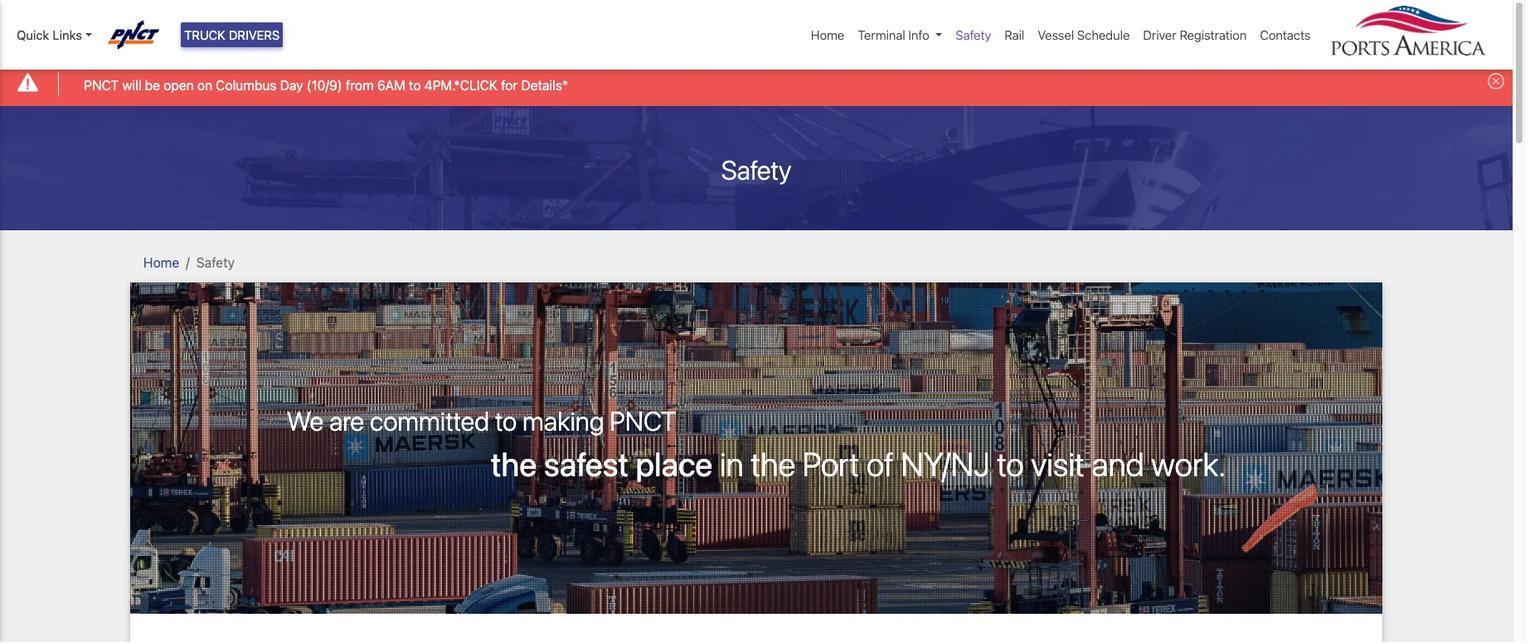 Task type: vqa. For each thing, say whether or not it's contained in the screenshot.
VIDEOS
no



Task type: describe. For each thing, give the bounding box(es) containing it.
quick links
[[17, 27, 82, 42]]

making
[[523, 406, 604, 437]]

1 horizontal spatial to
[[495, 406, 517, 437]]

contacts link
[[1254, 19, 1318, 51]]

pnct will be open on columbus day (10/9) from 6am to 4pm.*click for details* link
[[84, 75, 568, 95]]

close image
[[1488, 73, 1505, 90]]

1 the from the left
[[491, 444, 537, 483]]

1 horizontal spatial safety
[[721, 154, 792, 185]]

quick
[[17, 27, 49, 42]]

(10/9)
[[307, 78, 342, 93]]

pnct inside we are committed to making pnct the safest place in the port of ny/nj to visit and work.
[[610, 406, 676, 437]]

pnct inside alert
[[84, 78, 119, 93]]

to inside alert
[[409, 78, 421, 93]]

of
[[867, 444, 894, 483]]

are
[[329, 406, 364, 437]]

details*
[[521, 78, 568, 93]]

2 horizontal spatial to
[[997, 444, 1024, 483]]

terminal
[[858, 27, 906, 42]]

vessel schedule
[[1038, 27, 1130, 42]]

and
[[1092, 444, 1145, 483]]

place
[[636, 444, 713, 483]]

4pm.*click
[[424, 78, 498, 93]]

driver registration
[[1143, 27, 1247, 42]]

ny/nj
[[901, 444, 990, 483]]

in
[[720, 444, 744, 483]]

links
[[53, 27, 82, 42]]

will
[[122, 78, 141, 93]]

port
[[803, 444, 860, 483]]

for
[[501, 78, 518, 93]]

rail
[[1005, 27, 1025, 42]]

work.
[[1152, 444, 1226, 483]]

terminal info link
[[851, 19, 949, 51]]

on
[[197, 78, 212, 93]]

be
[[145, 78, 160, 93]]

6am
[[377, 78, 405, 93]]

0 vertical spatial safety
[[956, 27, 992, 42]]

safety link
[[949, 19, 998, 51]]

info
[[909, 27, 930, 42]]

pnct will be open on columbus day (10/9) from 6am to 4pm.*click for details* alert
[[0, 61, 1513, 106]]



Task type: locate. For each thing, give the bounding box(es) containing it.
0 horizontal spatial the
[[491, 444, 537, 483]]

pnct up place
[[610, 406, 676, 437]]

pnct will be open on columbus day (10/9) from 6am to 4pm.*click for details*
[[84, 78, 568, 93]]

registration
[[1180, 27, 1247, 42]]

0 horizontal spatial pnct
[[84, 78, 119, 93]]

2 vertical spatial to
[[997, 444, 1024, 483]]

0 vertical spatial home
[[811, 27, 845, 42]]

0 vertical spatial home link
[[805, 19, 851, 51]]

2 horizontal spatial safety
[[956, 27, 992, 42]]

1 horizontal spatial the
[[751, 444, 796, 483]]

2 vertical spatial safety
[[196, 255, 235, 270]]

pnct
[[84, 78, 119, 93], [610, 406, 676, 437]]

vessel
[[1038, 27, 1074, 42]]

1 vertical spatial home link
[[144, 255, 179, 270]]

the
[[491, 444, 537, 483], [751, 444, 796, 483]]

we are committed to making pnct the safest place in the port of ny/nj to visit and work.
[[287, 406, 1226, 483]]

2 the from the left
[[751, 444, 796, 483]]

vessel schedule link
[[1031, 19, 1137, 51]]

visit
[[1031, 444, 1085, 483]]

terminal info
[[858, 27, 930, 42]]

we
[[287, 406, 324, 437]]

day
[[280, 78, 303, 93]]

from
[[346, 78, 374, 93]]

0 vertical spatial to
[[409, 78, 421, 93]]

1 horizontal spatial home link
[[805, 19, 851, 51]]

0 horizontal spatial home link
[[144, 255, 179, 270]]

1 horizontal spatial home
[[811, 27, 845, 42]]

safety
[[956, 27, 992, 42], [721, 154, 792, 185], [196, 255, 235, 270]]

quick links link
[[17, 26, 92, 44]]

truck
[[184, 27, 225, 42]]

to left visit
[[997, 444, 1024, 483]]

driver registration link
[[1137, 19, 1254, 51]]

home link
[[805, 19, 851, 51], [144, 255, 179, 270]]

0 horizontal spatial to
[[409, 78, 421, 93]]

driver
[[1143, 27, 1177, 42]]

home
[[811, 27, 845, 42], [144, 255, 179, 270]]

0 vertical spatial pnct
[[84, 78, 119, 93]]

the right in
[[751, 444, 796, 483]]

open
[[164, 78, 194, 93]]

1 horizontal spatial pnct
[[610, 406, 676, 437]]

safest
[[544, 444, 629, 483]]

truck drivers link
[[181, 22, 283, 48]]

1 vertical spatial home
[[144, 255, 179, 270]]

to right 6am in the left of the page
[[409, 78, 421, 93]]

to left making
[[495, 406, 517, 437]]

committed
[[370, 406, 490, 437]]

pnct left will
[[84, 78, 119, 93]]

rail link
[[998, 19, 1031, 51]]

schedule
[[1077, 27, 1130, 42]]

0 horizontal spatial safety
[[196, 255, 235, 270]]

contacts
[[1260, 27, 1311, 42]]

columbus
[[216, 78, 277, 93]]

1 vertical spatial to
[[495, 406, 517, 437]]

truck drivers
[[184, 27, 280, 42]]

to
[[409, 78, 421, 93], [495, 406, 517, 437], [997, 444, 1024, 483]]

1 vertical spatial safety
[[721, 154, 792, 185]]

the down making
[[491, 444, 537, 483]]

0 horizontal spatial home
[[144, 255, 179, 270]]

drivers
[[229, 27, 280, 42]]

1 vertical spatial pnct
[[610, 406, 676, 437]]



